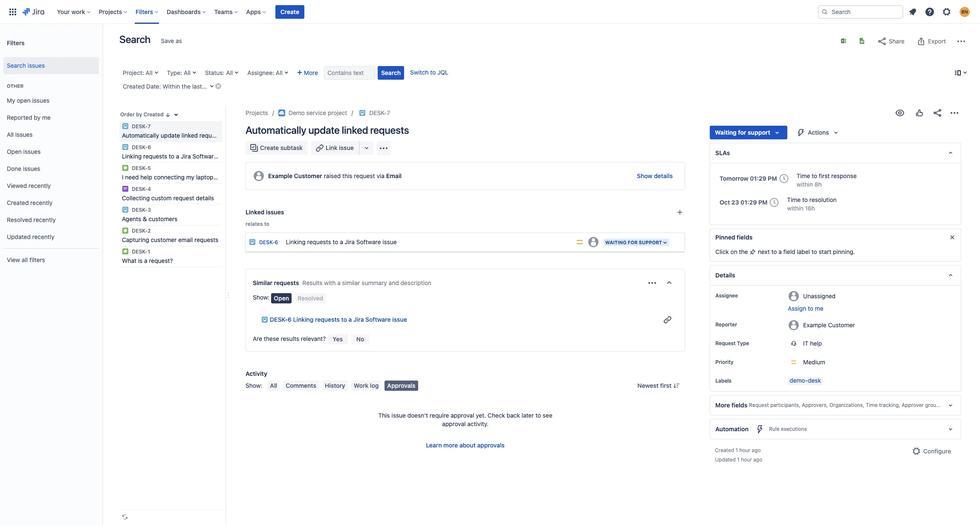 Task type: describe. For each thing, give the bounding box(es) containing it.
slas element
[[710, 143, 962, 163]]

to right laptop
[[215, 174, 221, 181]]

pinned
[[716, 234, 735, 241]]

5
[[148, 165, 151, 171]]

click
[[716, 248, 729, 255]]

label
[[797, 248, 810, 255]]

1 vertical spatial desk-7
[[130, 123, 151, 130]]

to inside assign to me button
[[808, 305, 814, 312]]

require
[[430, 412, 449, 419]]

assignee
[[716, 293, 738, 299]]

add app image
[[379, 143, 389, 153]]

issue down and
[[392, 316, 407, 323]]

work log
[[354, 382, 379, 389]]

customer
[[151, 236, 177, 243]]

0 horizontal spatial automatically update linked requests
[[122, 132, 223, 139]]

relates
[[246, 221, 263, 227]]

search issues link
[[3, 57, 99, 74]]

1 vertical spatial 01:29
[[741, 199, 757, 206]]

0 vertical spatial pm
[[768, 175, 777, 182]]

1 horizontal spatial automatically update linked requests
[[246, 124, 409, 136]]

export button
[[912, 35, 950, 48]]

service
[[306, 109, 326, 116]]

desk- for automatically update linked requests
[[132, 123, 148, 130]]

1 horizontal spatial linked
[[342, 124, 368, 136]]

a up no button
[[349, 316, 352, 323]]

project: all
[[123, 69, 152, 76]]

view
[[7, 256, 20, 263]]

oct
[[720, 199, 730, 206]]

show: for show: open
[[253, 294, 270, 301]]

to down linked issues
[[264, 221, 269, 227]]

details element
[[710, 265, 962, 286]]

pinned fields
[[716, 234, 753, 241]]

requests up yes
[[315, 316, 340, 323]]

check
[[488, 412, 505, 419]]

to inside linking requests to a jira software issue link
[[333, 238, 338, 245]]

linking inside linking requests to a jira software issue link
[[286, 238, 306, 245]]

hide message image
[[947, 232, 958, 243]]

desk-3
[[130, 207, 151, 213]]

resolution
[[810, 196, 837, 203]]

recently for updated recently
[[32, 233, 54, 240]]

remove criteria image
[[215, 83, 222, 90]]

other
[[7, 83, 23, 89]]

assignee:
[[247, 69, 274, 76]]

fields for pinned
[[737, 234, 753, 241]]

primary element
[[5, 0, 818, 24]]

0 vertical spatial 3
[[247, 174, 251, 181]]

back
[[507, 412, 520, 419]]

1 vertical spatial 2
[[148, 228, 151, 234]]

sidebar navigation image
[[93, 34, 112, 51]]

0 vertical spatial desk-6
[[130, 144, 151, 151]]

0 vertical spatial approval
[[451, 412, 474, 419]]

relates to
[[246, 221, 269, 227]]

viewed recently link
[[3, 177, 99, 194]]

watch options: you are not watching this issue, 0 people watching image
[[895, 108, 905, 118]]

1 horizontal spatial linking requests to a jira software issue
[[286, 238, 397, 245]]

assign to me button
[[788, 304, 953, 313]]

demo service project image
[[278, 110, 285, 116]]

tomorrow 01:29 pm
[[720, 175, 777, 182]]

all for status: all
[[226, 69, 233, 76]]

tomorrow
[[720, 175, 749, 182]]

last
[[192, 83, 202, 90]]

me for reported by me
[[42, 114, 51, 121]]

0 horizontal spatial automatically
[[122, 132, 159, 139]]

1 vertical spatial support
[[639, 240, 662, 245]]

0 vertical spatial it help image
[[359, 110, 366, 116]]

issue type: it help image
[[249, 239, 256, 246]]

1 horizontal spatial 4
[[204, 83, 207, 90]]

my open issues link
[[3, 92, 99, 109]]

desk-6 linking requests to a jira software issue
[[270, 316, 407, 323]]

2 vertical spatial linking
[[293, 316, 314, 323]]

i
[[122, 174, 123, 181]]

labels
[[716, 378, 732, 384]]

medium
[[803, 359, 825, 366]]

0 vertical spatial hour
[[740, 447, 751, 454]]

show details
[[637, 172, 673, 180]]

1 vertical spatial hour
[[741, 457, 752, 463]]

1 vertical spatial jira
[[345, 238, 355, 245]]

automation element
[[710, 419, 962, 440]]

2 vertical spatial jira
[[354, 316, 364, 323]]

this
[[378, 412, 390, 419]]

switch to jql link
[[410, 69, 449, 76]]

issues for done issues
[[23, 165, 40, 172]]

1 horizontal spatial waiting for support button
[[710, 126, 788, 139]]

search image
[[822, 8, 829, 15]]

to right next
[[772, 248, 777, 255]]

Search field
[[818, 5, 904, 19]]

later
[[522, 412, 534, 419]]

hide image
[[663, 276, 676, 290]]

laptop
[[196, 174, 213, 181]]

link an issue image
[[677, 209, 684, 216]]

open inside other group
[[7, 148, 22, 155]]

example for example customer raised this request via email
[[268, 172, 293, 180]]

next
[[758, 248, 770, 255]]

issues for linked issues
[[266, 209, 284, 216]]

updated inside created 1 hour ago updated 1 hour ago
[[715, 457, 736, 463]]

1 vertical spatial 6
[[275, 239, 278, 246]]

to up connecting
[[169, 153, 174, 160]]

created recently link
[[3, 194, 99, 212]]

open issues
[[7, 148, 41, 155]]

service request image for i
[[122, 165, 129, 171]]

open issues link
[[3, 143, 99, 160]]

filters inside dropdown button
[[136, 8, 153, 15]]

0 vertical spatial the
[[182, 83, 191, 90]]

1 horizontal spatial the
[[222, 174, 231, 181]]

open inside show: open
[[274, 295, 289, 302]]

desk- up these
[[270, 316, 288, 323]]

request inside more fields request participants, approvers, organizations, time tracking, approver groups, components, d
[[749, 402, 769, 409]]

reported by me
[[7, 114, 51, 121]]

1 vertical spatial approval
[[442, 420, 466, 428]]

all for assignee: all
[[276, 69, 283, 76]]

desk-1
[[130, 249, 150, 255]]

work
[[71, 8, 85, 15]]

1 vertical spatial for
[[628, 240, 638, 245]]

all issues link
[[3, 126, 99, 143]]

0 horizontal spatial linked
[[182, 132, 198, 139]]

1 horizontal spatial update
[[308, 124, 340, 136]]

it
[[803, 340, 809, 347]]

it help image for linking requests to a jira software issue
[[122, 144, 129, 151]]

by for reported
[[34, 114, 41, 121]]

a left the field
[[779, 248, 782, 255]]

1 horizontal spatial automatically
[[246, 124, 306, 136]]

project:
[[123, 69, 144, 76]]

1 vertical spatial 3
[[148, 207, 151, 213]]

link issue button
[[311, 141, 360, 155]]

to left start
[[812, 248, 817, 255]]

1 horizontal spatial support
[[748, 129, 771, 136]]

1 vertical spatial it help image
[[122, 206, 129, 213]]

1 for desk-
[[148, 249, 150, 255]]

priority: medium image
[[575, 238, 584, 246]]

save as button
[[157, 34, 186, 48]]

time to resolution within 16h
[[787, 196, 837, 212]]

1 for created
[[736, 447, 738, 454]]

groups,
[[925, 402, 944, 409]]

project
[[328, 109, 347, 116]]

issue inside button
[[339, 144, 354, 151]]

0 horizontal spatial request
[[716, 340, 736, 347]]

1 vertical spatial software
[[356, 238, 381, 245]]

0 horizontal spatial waiting for support
[[605, 240, 662, 245]]

first inside button
[[660, 382, 672, 389]]

it help
[[803, 340, 822, 347]]

0 vertical spatial 7
[[387, 109, 390, 116]]

about
[[460, 442, 476, 449]]

2 vertical spatial the
[[739, 248, 748, 255]]

share
[[889, 38, 905, 45]]

to inside this issue doesn't require approval yet. check back later to see approval activity.
[[536, 412, 541, 419]]

2 horizontal spatial 6
[[288, 316, 292, 323]]

no button
[[351, 334, 370, 345]]

automation
[[716, 426, 749, 433]]

0 horizontal spatial update
[[161, 132, 180, 139]]

unassigned
[[803, 292, 836, 300]]

desk- for i need help connecting my laptop to the level 3 printer
[[132, 165, 148, 171]]

requests up results
[[307, 238, 331, 245]]

switch
[[410, 69, 429, 76]]

0 horizontal spatial waiting for support button
[[603, 238, 670, 247]]

open in microsoft excel image
[[840, 38, 847, 44]]

click on the
[[716, 248, 750, 255]]

no
[[356, 336, 364, 343]]

0 vertical spatial search
[[119, 33, 151, 45]]

time for time to first response within 8h
[[797, 172, 810, 180]]

requests up open button
[[274, 279, 299, 287]]

view all filters link
[[3, 252, 99, 269]]

learn
[[426, 442, 442, 449]]

0 vertical spatial software
[[192, 153, 217, 160]]

1 vertical spatial pm
[[759, 199, 768, 206]]

type: all
[[167, 69, 191, 76]]

within 16h button
[[787, 204, 815, 213]]

a right with
[[337, 279, 341, 287]]

viewed recently
[[7, 182, 51, 189]]

1 horizontal spatial help
[[810, 340, 822, 347]]

create for create
[[281, 8, 299, 15]]

filters button
[[133, 5, 162, 19]]

projects for the projects popup button
[[99, 8, 122, 15]]

approvals
[[477, 442, 505, 449]]

2 vertical spatial software
[[365, 316, 391, 323]]

service request with approvals image
[[122, 185, 129, 192]]

history button
[[322, 381, 348, 391]]

23
[[732, 199, 739, 206]]

0 horizontal spatial help
[[140, 174, 152, 181]]

more for more fields request participants, approvers, organizations, time tracking, approver groups, components, d
[[716, 402, 730, 409]]

components,
[[945, 402, 977, 409]]

1 vertical spatial request
[[173, 194, 194, 202]]

switch to jql
[[410, 69, 449, 76]]

issues for search issues
[[28, 62, 45, 69]]

more button
[[294, 66, 322, 80]]

0 vertical spatial linking
[[122, 153, 142, 160]]

1 vertical spatial details
[[196, 194, 214, 202]]

requests up laptop
[[199, 132, 223, 139]]

notifications image
[[908, 7, 918, 17]]

time inside more fields request participants, approvers, organizations, time tracking, approver groups, components, d
[[866, 402, 878, 409]]

show: for show:
[[246, 382, 262, 389]]

it help image for automatically update linked requests
[[122, 123, 129, 130]]

my open issues
[[7, 97, 49, 104]]

1 vertical spatial filters
[[7, 39, 25, 46]]

search for search issues
[[7, 62, 26, 69]]

status:
[[205, 69, 224, 76]]

apps button
[[244, 5, 269, 19]]

desk- for collecting custom request details
[[132, 186, 148, 192]]

0 vertical spatial 2
[[230, 83, 233, 90]]

desk- left copy link to issue image
[[369, 109, 387, 116]]

0 vertical spatial 6
[[148, 144, 151, 151]]

created date: within the last 4 weeks, 2 days
[[123, 83, 248, 90]]

assign to me
[[788, 305, 824, 312]]



Task type: vqa. For each thing, say whether or not it's contained in the screenshot.


Task type: locate. For each thing, give the bounding box(es) containing it.
1 horizontal spatial for
[[738, 129, 746, 136]]

help right it
[[810, 340, 822, 347]]

learn more about approvals button
[[421, 439, 510, 452]]

show: inside show: open
[[253, 294, 270, 301]]

desk- up is
[[132, 249, 148, 255]]

created for created recently
[[7, 199, 29, 206]]

recently for viewed recently
[[29, 182, 51, 189]]

desk- for agents & customers
[[132, 207, 148, 213]]

link web pages and more image
[[361, 143, 372, 153]]

3 right level
[[247, 174, 251, 181]]

by right order
[[136, 111, 142, 118]]

open up are these results relevant?
[[274, 295, 289, 302]]

teams button
[[212, 5, 241, 19]]

2 vertical spatial it help image
[[261, 316, 268, 323]]

actions image
[[950, 108, 960, 118]]

by inside other group
[[34, 114, 41, 121]]

projects button
[[96, 5, 131, 19]]

to up yes
[[341, 316, 347, 323]]

assignee pin to top. only you can see pinned fields. image
[[740, 293, 747, 299]]

01:29
[[750, 175, 767, 182], [741, 199, 757, 206]]

recently for resolved recently
[[34, 216, 56, 223]]

example for example customer
[[803, 321, 827, 329]]

requests up 5 at the left top of page
[[143, 153, 167, 160]]

issues right open
[[32, 97, 49, 104]]

software up summary
[[356, 238, 381, 245]]

log
[[370, 382, 379, 389]]

request type
[[716, 340, 749, 347]]

a up similar requests results with a similar summary and description
[[340, 238, 343, 245]]

request left via
[[354, 172, 375, 180]]

similar
[[342, 279, 360, 287]]

1 vertical spatial linking
[[286, 238, 306, 245]]

vote options: no one has voted for this issue yet. image
[[915, 108, 925, 118]]

desk-7 down 'order by created'
[[130, 123, 151, 130]]

desk- up &
[[132, 207, 148, 213]]

service request image down agents
[[122, 227, 129, 234]]

days
[[235, 83, 248, 90]]

menu bar
[[266, 381, 420, 391]]

your profile and settings image
[[960, 7, 970, 17]]

menu bar containing all
[[266, 381, 420, 391]]

customer left raised
[[294, 172, 322, 180]]

details inside button
[[654, 172, 673, 180]]

updated recently link
[[3, 229, 99, 246]]

1 horizontal spatial request
[[354, 172, 375, 180]]

1 vertical spatial open
[[274, 295, 289, 302]]

2 vertical spatial 1
[[737, 457, 740, 463]]

linked up the link web pages and more image
[[342, 124, 368, 136]]

to up with
[[333, 238, 338, 245]]

0 vertical spatial for
[[738, 129, 746, 136]]

1 vertical spatial desk-6
[[259, 239, 278, 246]]

a up connecting
[[176, 153, 179, 160]]

desk-6 right issue type: it help image
[[259, 239, 278, 246]]

resolved recently
[[7, 216, 56, 223]]

more left search issues using keywords text box
[[304, 69, 318, 76]]

the right on
[[739, 248, 748, 255]]

6
[[148, 144, 151, 151], [275, 239, 278, 246], [288, 316, 292, 323]]

fields for more
[[732, 402, 748, 409]]

clockicon image for oct 23 01:29 pm
[[768, 196, 781, 209]]

newest first image
[[673, 382, 680, 389]]

1 horizontal spatial pm
[[768, 175, 777, 182]]

issue inside this issue doesn't require approval yet. check back later to see approval activity.
[[392, 412, 406, 419]]

update down demo service project
[[308, 124, 340, 136]]

all for type: all
[[184, 69, 191, 76]]

custom
[[151, 194, 172, 202]]

help
[[140, 174, 152, 181], [810, 340, 822, 347]]

all right 'assignee:' on the top
[[276, 69, 283, 76]]

share link
[[873, 35, 909, 48]]

0 horizontal spatial request
[[173, 194, 194, 202]]

issues right linked
[[266, 209, 284, 216]]

customer down assign to me button
[[828, 321, 855, 329]]

4 up collecting
[[148, 186, 151, 192]]

1 horizontal spatial filters
[[136, 8, 153, 15]]

create for create subtask
[[260, 144, 279, 151]]

1 horizontal spatial details
[[654, 172, 673, 180]]

desk-7 up add app image
[[369, 109, 390, 116]]

time left tracking,
[[866, 402, 878, 409]]

7 down order by created link
[[148, 123, 151, 130]]

customer for example customer
[[828, 321, 855, 329]]

show: down similar
[[253, 294, 270, 301]]

jira image
[[22, 7, 44, 17], [22, 7, 44, 17]]

1 vertical spatial 4
[[148, 186, 151, 192]]

type:
[[167, 69, 182, 76]]

details down laptop
[[196, 194, 214, 202]]

desk-2
[[130, 228, 151, 234]]

desk-4
[[130, 186, 151, 192]]

link
[[326, 144, 338, 151]]

example up it help
[[803, 321, 827, 329]]

waiting right "priority: medium" 'icon' at the right top of page
[[605, 240, 627, 245]]

0 horizontal spatial it help image
[[122, 206, 129, 213]]

projects right work
[[99, 8, 122, 15]]

more for more
[[304, 69, 318, 76]]

other group
[[3, 74, 99, 248]]

by for order
[[136, 111, 142, 118]]

issues inside group
[[28, 62, 45, 69]]

1 vertical spatial me
[[815, 305, 824, 312]]

me inside other group
[[42, 114, 51, 121]]

time up the within 16h button
[[787, 196, 801, 203]]

updated inside other group
[[7, 233, 31, 240]]

all inside all issues link
[[7, 131, 14, 138]]

search for search button
[[381, 69, 401, 76]]

search issues group
[[3, 55, 99, 77]]

1 horizontal spatial example
[[803, 321, 827, 329]]

1 horizontal spatial open
[[274, 295, 289, 302]]

0 horizontal spatial details
[[196, 194, 214, 202]]

1 vertical spatial waiting
[[605, 240, 627, 245]]

01:29 right tomorrow
[[750, 175, 767, 182]]

0 horizontal spatial example
[[268, 172, 293, 180]]

0 vertical spatial projects
[[99, 8, 122, 15]]

me inside button
[[815, 305, 824, 312]]

configure link
[[906, 445, 956, 458]]

0 vertical spatial jira
[[181, 153, 191, 160]]

approval up activity. at left bottom
[[451, 412, 474, 419]]

1 horizontal spatial request
[[749, 402, 769, 409]]

6 up 5 at the left top of page
[[148, 144, 151, 151]]

open
[[7, 148, 22, 155], [274, 295, 289, 302]]

service request image for capturing
[[122, 227, 129, 234]]

desk- up collecting
[[132, 186, 148, 192]]

example customer
[[803, 321, 855, 329]]

request down my
[[173, 194, 194, 202]]

done issues link
[[3, 160, 99, 177]]

linked issues
[[246, 209, 284, 216]]

customer for example customer raised this request via email
[[294, 172, 322, 180]]

yes button
[[328, 334, 348, 345]]

status: all
[[205, 69, 233, 76]]

software up laptop
[[192, 153, 217, 160]]

desk- up capturing
[[132, 228, 148, 234]]

0 vertical spatial support
[[748, 129, 771, 136]]

2 vertical spatial time
[[866, 402, 878, 409]]

0 vertical spatial within
[[797, 181, 813, 188]]

desk-
[[369, 109, 387, 116], [132, 123, 148, 130], [132, 144, 148, 151], [132, 165, 148, 171], [132, 186, 148, 192], [132, 207, 148, 213], [132, 228, 148, 234], [259, 239, 275, 246], [132, 249, 148, 255], [270, 316, 288, 323]]

created recently
[[7, 199, 53, 206]]

service request image
[[122, 248, 129, 255]]

3 up agents & customers
[[148, 207, 151, 213]]

learn more about approvals
[[426, 442, 505, 449]]

0 horizontal spatial customer
[[294, 172, 322, 180]]

level
[[233, 174, 245, 181]]

more fields element
[[710, 395, 980, 416]]

to right assign
[[808, 305, 814, 312]]

create subtask
[[260, 144, 303, 151]]

my
[[186, 174, 194, 181]]

1 vertical spatial time
[[787, 196, 801, 203]]

response
[[832, 172, 857, 180]]

help image
[[925, 7, 935, 17]]

1 vertical spatial the
[[222, 174, 231, 181]]

1 service request image from the top
[[122, 165, 129, 171]]

yet.
[[476, 412, 486, 419]]

create inside button
[[260, 144, 279, 151]]

a right is
[[144, 257, 147, 264]]

approvals button
[[385, 381, 418, 391]]

it help image
[[359, 110, 366, 116], [122, 206, 129, 213]]

2 horizontal spatial the
[[739, 248, 748, 255]]

linking requests to a jira software issue up connecting
[[122, 153, 233, 160]]

all up the date:
[[146, 69, 152, 76]]

dashboards
[[167, 8, 201, 15]]

7 up add app image
[[387, 109, 390, 116]]

0 horizontal spatial desk-7
[[130, 123, 151, 130]]

it help image up i
[[122, 144, 129, 151]]

0 horizontal spatial desk-6
[[130, 144, 151, 151]]

desk- for what is a request?
[[132, 249, 148, 255]]

by
[[136, 111, 142, 118], [34, 114, 41, 121]]

1 vertical spatial it help image
[[122, 144, 129, 151]]

appswitcher icon image
[[8, 7, 18, 17]]

work log button
[[351, 381, 381, 391]]

0 horizontal spatial the
[[182, 83, 191, 90]]

details
[[654, 172, 673, 180], [196, 194, 214, 202]]

issue right the link at the left of the page
[[339, 144, 354, 151]]

approval down require
[[442, 420, 466, 428]]

0 vertical spatial waiting for support
[[715, 129, 771, 136]]

created for created 1 hour ago updated 1 hour ago
[[715, 447, 734, 454]]

0 horizontal spatial for
[[628, 240, 638, 245]]

waiting for support button
[[710, 126, 788, 139], [603, 238, 670, 247]]

reported
[[7, 114, 32, 121]]

created for created date: within the last 4 weeks, 2 days
[[123, 83, 145, 90]]

on
[[731, 248, 738, 255]]

banner containing your work
[[0, 0, 980, 24]]

0 vertical spatial desk-7
[[369, 109, 390, 116]]

0 vertical spatial 01:29
[[750, 175, 767, 182]]

1 horizontal spatial customer
[[828, 321, 855, 329]]

1 horizontal spatial 7
[[387, 109, 390, 116]]

0 vertical spatial me
[[42, 114, 51, 121]]

time inside time to first response within 8h
[[797, 172, 810, 180]]

created inside other group
[[7, 199, 29, 206]]

via
[[377, 172, 385, 180]]

your work button
[[54, 5, 94, 19]]

yes
[[333, 336, 343, 343]]

automatically update linked requests down small image
[[122, 132, 223, 139]]

linked
[[246, 209, 265, 216]]

actions
[[808, 129, 829, 136]]

connecting
[[154, 174, 185, 181]]

0 vertical spatial service request image
[[122, 165, 129, 171]]

issue right the this
[[392, 412, 406, 419]]

requests down copy link to issue image
[[370, 124, 409, 136]]

first inside time to first response within 8h
[[819, 172, 830, 180]]

support
[[748, 129, 771, 136], [639, 240, 662, 245]]

resolved recently link
[[3, 212, 99, 229]]

all inside all button
[[270, 382, 277, 389]]

0 vertical spatial clockicon image
[[777, 172, 791, 185]]

this
[[342, 172, 352, 180]]

0 vertical spatial ago
[[752, 447, 761, 454]]

view all filters
[[7, 256, 45, 263]]

projects inside popup button
[[99, 8, 122, 15]]

jira up similar
[[345, 238, 355, 245]]

more down labels
[[716, 402, 730, 409]]

issues up done issues
[[23, 148, 41, 155]]

0 vertical spatial help
[[140, 174, 152, 181]]

1 vertical spatial 7
[[148, 123, 151, 130]]

are these results relevant?
[[253, 335, 326, 342]]

0 vertical spatial request
[[716, 340, 736, 347]]

requests right email
[[194, 236, 218, 243]]

results
[[281, 335, 299, 342]]

projects for projects link
[[246, 109, 268, 116]]

0 vertical spatial linking requests to a jira software issue
[[122, 153, 233, 160]]

automatically update linked requests up the link at the left of the page
[[246, 124, 409, 136]]

approver
[[902, 402, 924, 409]]

service request image
[[122, 165, 129, 171], [122, 227, 129, 234]]

0 horizontal spatial by
[[34, 114, 41, 121]]

desk- up desk-5
[[132, 144, 148, 151]]

summary
[[362, 279, 387, 287]]

1 vertical spatial service request image
[[122, 227, 129, 234]]

issues for all issues
[[15, 131, 33, 138]]

with
[[324, 279, 336, 287]]

it help image down order
[[122, 123, 129, 130]]

help down 5 at the left top of page
[[140, 174, 152, 181]]

fields
[[737, 234, 753, 241], [732, 402, 748, 409]]

1 horizontal spatial updated
[[715, 457, 736, 463]]

more inside dropdown button
[[304, 69, 318, 76]]

within inside time to resolution within 16h
[[787, 205, 804, 212]]

1 vertical spatial updated
[[715, 457, 736, 463]]

1 vertical spatial clockicon image
[[768, 196, 781, 209]]

to up the within 16h button
[[803, 196, 808, 203]]

order
[[120, 111, 135, 118]]

reported by me link
[[3, 109, 99, 126]]

search inside button
[[381, 69, 401, 76]]

create button
[[275, 5, 304, 19]]

projects left the demo service project 'icon'
[[246, 109, 268, 116]]

desk-6 up desk-5
[[130, 144, 151, 151]]

1 vertical spatial fields
[[732, 402, 748, 409]]

a
[[176, 153, 179, 160], [340, 238, 343, 245], [779, 248, 782, 255], [144, 257, 147, 264], [337, 279, 341, 287], [349, 316, 352, 323]]

waiting
[[715, 129, 737, 136], [605, 240, 627, 245]]

search left switch
[[381, 69, 401, 76]]

small image
[[164, 112, 171, 119]]

configure
[[923, 448, 951, 455]]

search inside group
[[7, 62, 26, 69]]

0 horizontal spatial 6
[[148, 144, 151, 151]]

0 horizontal spatial me
[[42, 114, 51, 121]]

1 vertical spatial search
[[7, 62, 26, 69]]

created left small image
[[144, 111, 164, 118]]

desk-5
[[130, 165, 151, 171]]

show: open
[[253, 294, 289, 302]]

clockicon image for tomorrow 01:29 pm
[[777, 172, 791, 185]]

0 horizontal spatial 7
[[148, 123, 151, 130]]

to inside time to resolution within 16h
[[803, 196, 808, 203]]

comments
[[286, 382, 316, 389]]

4 right 'last'
[[204, 83, 207, 90]]

6 right issue type: it help image
[[275, 239, 278, 246]]

1 vertical spatial customer
[[828, 321, 855, 329]]

settings image
[[942, 7, 952, 17]]

1 vertical spatial within
[[787, 205, 804, 212]]

issues for open issues
[[23, 148, 41, 155]]

0 horizontal spatial open
[[7, 148, 22, 155]]

0 vertical spatial customer
[[294, 172, 322, 180]]

2 vertical spatial search
[[381, 69, 401, 76]]

desk- for linking requests to a jira software issue
[[132, 144, 148, 151]]

1 horizontal spatial it help image
[[359, 110, 366, 116]]

first left newest first 'image'
[[660, 382, 672, 389]]

assign
[[788, 305, 806, 312]]

issues inside "link"
[[32, 97, 49, 104]]

within inside time to first response within 8h
[[797, 181, 813, 188]]

agents & customers
[[122, 215, 178, 223]]

recently for created recently
[[30, 199, 53, 206]]

newest
[[638, 382, 659, 389]]

capturing customer email requests
[[122, 236, 218, 243]]

reporter
[[716, 322, 737, 328]]

these
[[264, 335, 279, 342]]

0 vertical spatial more
[[304, 69, 318, 76]]

0 vertical spatial waiting
[[715, 129, 737, 136]]

1 vertical spatial first
[[660, 382, 672, 389]]

desk- for capturing customer email requests
[[132, 228, 148, 234]]

Search issues using keywords text field
[[324, 66, 375, 80]]

1 horizontal spatial waiting
[[715, 129, 737, 136]]

1 horizontal spatial desk-6
[[259, 239, 278, 246]]

2 service request image from the top
[[122, 227, 129, 234]]

recently down viewed recently link
[[30, 199, 53, 206]]

demo
[[289, 109, 305, 116]]

0 vertical spatial updated
[[7, 233, 31, 240]]

all for project: all
[[146, 69, 152, 76]]

created 1 hour ago updated 1 hour ago
[[715, 447, 763, 463]]

show: down activity
[[246, 382, 262, 389]]

updated down automation
[[715, 457, 736, 463]]

update down small image
[[161, 132, 180, 139]]

clockicon image
[[777, 172, 791, 185], [768, 196, 781, 209]]

create inside create button
[[281, 8, 299, 15]]

issue up and
[[383, 238, 397, 245]]

it help image
[[122, 123, 129, 130], [122, 144, 129, 151], [261, 316, 268, 323]]

search up other
[[7, 62, 26, 69]]

linking requests to a jira software issue up similar requests results with a similar summary and description
[[286, 238, 397, 245]]

2 horizontal spatial search
[[381, 69, 401, 76]]

to inside time to first response within 8h
[[812, 172, 818, 180]]

0 vertical spatial 1
[[148, 249, 150, 255]]

all right status:
[[226, 69, 233, 76]]

1 horizontal spatial create
[[281, 8, 299, 15]]

export
[[928, 38, 946, 45]]

automatically up the create subtask button
[[246, 124, 306, 136]]

0 horizontal spatial linking requests to a jira software issue
[[122, 153, 233, 160]]

banner
[[0, 0, 980, 24]]

to up 8h
[[812, 172, 818, 180]]

filters up the search issues
[[7, 39, 25, 46]]

1 vertical spatial waiting for support
[[605, 240, 662, 245]]

by right reported
[[34, 114, 41, 121]]

request left participants,
[[749, 402, 769, 409]]

to left the jql
[[430, 69, 436, 76]]

time for time to resolution within 16h
[[787, 196, 801, 203]]

all down reported
[[7, 131, 14, 138]]

start
[[819, 248, 832, 255]]

0 vertical spatial first
[[819, 172, 830, 180]]

within left '16h'
[[787, 205, 804, 212]]

issue up level
[[219, 153, 233, 160]]

jira
[[181, 153, 191, 160], [345, 238, 355, 245], [354, 316, 364, 323]]

resolved
[[7, 216, 32, 223]]

copy link to issue image
[[389, 109, 395, 116]]

me for assign to me
[[815, 305, 824, 312]]

organizations,
[[830, 402, 865, 409]]

request left type
[[716, 340, 736, 347]]

open up 'done'
[[7, 148, 22, 155]]

0 vertical spatial example
[[268, 172, 293, 180]]

pinning.
[[833, 248, 855, 255]]

0 horizontal spatial projects
[[99, 8, 122, 15]]

fields inside more fields element
[[732, 402, 748, 409]]

created inside created 1 hour ago updated 1 hour ago
[[715, 447, 734, 454]]

share image
[[933, 108, 943, 118]]

time inside time to resolution within 16h
[[787, 196, 801, 203]]

done issues
[[7, 165, 40, 172]]

service request image up i
[[122, 165, 129, 171]]

within
[[163, 83, 180, 90]]

desk- right issue type: it help image
[[259, 239, 275, 246]]

open in google sheets image
[[859, 38, 866, 44]]

1 vertical spatial ago
[[754, 457, 763, 463]]

activity.
[[467, 420, 489, 428]]



